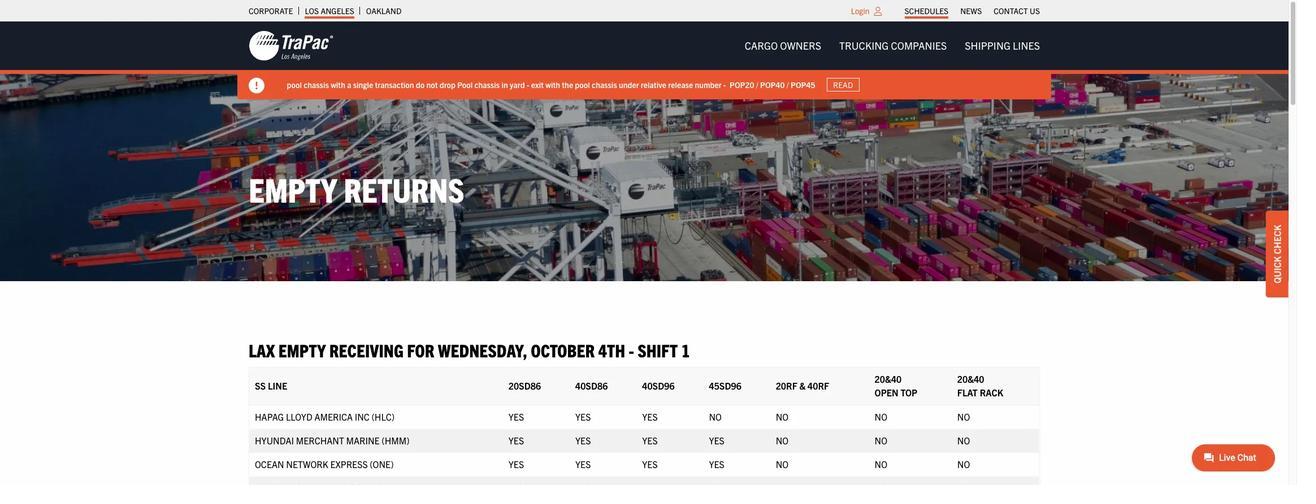 Task type: vqa. For each thing, say whether or not it's contained in the screenshot.
Lines
yes



Task type: locate. For each thing, give the bounding box(es) containing it.
- left exit
[[527, 80, 530, 90]]

1 with from the left
[[331, 80, 346, 90]]

shipping lines link
[[957, 34, 1050, 57]]

0 horizontal spatial chassis
[[304, 80, 329, 90]]

20&40
[[875, 374, 902, 385], [958, 374, 985, 385]]

20&40 inside 20&40 flat rack
[[958, 374, 985, 385]]

flat
[[958, 387, 978, 399]]

no
[[709, 412, 722, 423], [776, 412, 789, 423], [875, 412, 888, 423], [958, 412, 971, 423], [776, 435, 789, 447], [875, 435, 888, 447], [958, 435, 971, 447], [776, 459, 789, 470], [875, 459, 888, 470], [958, 459, 971, 470]]

pool
[[287, 80, 302, 90], [576, 80, 591, 90]]

contact us
[[994, 6, 1041, 16]]

wednesday,
[[438, 339, 528, 362]]

0 horizontal spatial 20&40
[[875, 374, 902, 385]]

20sd86
[[509, 380, 541, 392]]

1 pool from the left
[[287, 80, 302, 90]]

40rf
[[808, 380, 830, 392]]

express
[[331, 459, 368, 470]]

do
[[416, 80, 425, 90]]

relative
[[642, 80, 667, 90]]

banner
[[0, 21, 1298, 100]]

3 chassis from the left
[[592, 80, 618, 90]]

/
[[757, 80, 759, 90], [787, 80, 790, 90]]

banner containing cargo owners
[[0, 21, 1298, 100]]

0 horizontal spatial /
[[757, 80, 759, 90]]

the
[[563, 80, 574, 90]]

los angeles image
[[249, 30, 334, 62]]

1 horizontal spatial chassis
[[475, 80, 500, 90]]

empty
[[249, 168, 337, 210]]

- right 4th
[[629, 339, 634, 362]]

menu bar down the "light" image
[[736, 34, 1050, 57]]

-
[[527, 80, 530, 90], [724, 80, 727, 90], [629, 339, 634, 362]]

1 / from the left
[[757, 80, 759, 90]]

october
[[531, 339, 595, 362]]

trucking companies link
[[831, 34, 957, 57]]

chassis left the a
[[304, 80, 329, 90]]

1 horizontal spatial pool
[[576, 80, 591, 90]]

menu bar up shipping
[[899, 3, 1047, 19]]

quick check link
[[1267, 211, 1289, 298]]

menu bar
[[899, 3, 1047, 19], [736, 34, 1050, 57]]

2 chassis from the left
[[475, 80, 500, 90]]

angeles
[[321, 6, 355, 16]]

/ left pop45
[[787, 80, 790, 90]]

los
[[305, 6, 319, 16]]

america
[[315, 412, 353, 423]]

for
[[407, 339, 435, 362]]

1 horizontal spatial with
[[546, 80, 561, 90]]

2 20&40 from the left
[[958, 374, 985, 385]]

transaction
[[376, 80, 415, 90]]

chassis
[[304, 80, 329, 90], [475, 80, 500, 90], [592, 80, 618, 90]]

with left the the
[[546, 80, 561, 90]]

quick check
[[1273, 225, 1284, 284]]

yes
[[509, 412, 524, 423], [576, 412, 591, 423], [643, 412, 658, 423], [509, 435, 524, 447], [576, 435, 591, 447], [643, 435, 658, 447], [709, 435, 725, 447], [509, 459, 524, 470], [576, 459, 591, 470], [643, 459, 658, 470], [709, 459, 725, 470]]

1 20&40 from the left
[[875, 374, 902, 385]]

under
[[620, 80, 640, 90]]

top
[[901, 387, 918, 399]]

chassis left in
[[475, 80, 500, 90]]

4th
[[599, 339, 626, 362]]

1 horizontal spatial 20&40
[[958, 374, 985, 385]]

pool right solid image
[[287, 80, 302, 90]]

1
[[682, 339, 690, 362]]

lines
[[1014, 39, 1041, 52]]

companies
[[892, 39, 947, 52]]

with left the a
[[331, 80, 346, 90]]

trucking companies
[[840, 39, 947, 52]]

1 vertical spatial menu bar
[[736, 34, 1050, 57]]

20&40 inside 20&40 open top
[[875, 374, 902, 385]]

20&40 for flat
[[958, 374, 985, 385]]

pool
[[458, 80, 473, 90]]

empty returns
[[249, 168, 465, 210]]

pool right the the
[[576, 80, 591, 90]]

40sd96
[[643, 380, 675, 392]]

20&40 up "open"
[[875, 374, 902, 385]]

pop45
[[792, 80, 816, 90]]

single
[[354, 80, 374, 90]]

/ left pop40
[[757, 80, 759, 90]]

pop20
[[730, 80, 755, 90]]

0 horizontal spatial with
[[331, 80, 346, 90]]

- right number
[[724, 80, 727, 90]]

0 vertical spatial menu bar
[[899, 3, 1047, 19]]

marine
[[346, 435, 380, 447]]

shift
[[638, 339, 678, 362]]

oakland
[[366, 6, 402, 16]]

0 horizontal spatial pool
[[287, 80, 302, 90]]

lax
[[249, 339, 275, 362]]

shipping
[[966, 39, 1011, 52]]

a
[[348, 80, 352, 90]]

1 horizontal spatial /
[[787, 80, 790, 90]]

20&40 up flat
[[958, 374, 985, 385]]

chassis left under
[[592, 80, 618, 90]]

ss
[[255, 380, 266, 392]]

schedules link
[[905, 3, 949, 19]]

20&40 open top
[[875, 374, 918, 399]]

in
[[502, 80, 509, 90]]

2 horizontal spatial chassis
[[592, 80, 618, 90]]



Task type: describe. For each thing, give the bounding box(es) containing it.
oakland link
[[366, 3, 402, 19]]

ocean network express (one)
[[255, 459, 394, 470]]

hyundai
[[255, 435, 294, 447]]

contact us link
[[994, 3, 1041, 19]]

los angeles link
[[305, 3, 355, 19]]

merchant
[[296, 435, 344, 447]]

&
[[800, 380, 806, 392]]

schedules
[[905, 6, 949, 16]]

yard
[[510, 80, 525, 90]]

exit
[[532, 80, 544, 90]]

returns
[[344, 168, 465, 210]]

read link
[[827, 78, 860, 92]]

open
[[875, 387, 899, 399]]

20&40 for open
[[875, 374, 902, 385]]

45sd96
[[709, 380, 742, 392]]

(one)
[[370, 459, 394, 470]]

solid image
[[249, 78, 265, 94]]

hapag
[[255, 412, 284, 423]]

los angeles
[[305, 6, 355, 16]]

corporate link
[[249, 3, 293, 19]]

0 horizontal spatial -
[[527, 80, 530, 90]]

2 with from the left
[[546, 80, 561, 90]]

hapag lloyd america inc (hlc)
[[255, 412, 395, 423]]

lax empty receiving           for wednesday, october 4th              - shift 1
[[249, 339, 690, 362]]

cargo
[[745, 39, 778, 52]]

(hlc)
[[372, 412, 395, 423]]

40sd86
[[576, 380, 608, 392]]

number
[[696, 80, 722, 90]]

inc
[[355, 412, 370, 423]]

login link
[[852, 6, 870, 16]]

login
[[852, 6, 870, 16]]

pool chassis with a single transaction  do not drop pool chassis in yard -  exit with the pool chassis under relative release number -  pop20 / pop40 / pop45
[[287, 80, 816, 90]]

lloyd
[[286, 412, 313, 423]]

shipping lines
[[966, 39, 1041, 52]]

hyundai merchant marine (hmm)
[[255, 435, 410, 447]]

(hmm)
[[382, 435, 410, 447]]

line
[[268, 380, 287, 392]]

quick
[[1273, 256, 1284, 284]]

receiving
[[330, 339, 404, 362]]

empty
[[279, 339, 326, 362]]

20rf & 40rf
[[776, 380, 830, 392]]

ocean
[[255, 459, 284, 470]]

not
[[427, 80, 438, 90]]

light image
[[875, 7, 883, 16]]

network
[[286, 459, 328, 470]]

drop
[[440, 80, 456, 90]]

check
[[1273, 225, 1284, 254]]

1 chassis from the left
[[304, 80, 329, 90]]

menu bar containing cargo owners
[[736, 34, 1050, 57]]

trucking
[[840, 39, 889, 52]]

2 / from the left
[[787, 80, 790, 90]]

contact
[[994, 6, 1029, 16]]

20rf
[[776, 380, 798, 392]]

rack
[[980, 387, 1004, 399]]

1 horizontal spatial -
[[629, 339, 634, 362]]

cargo owners
[[745, 39, 822, 52]]

news link
[[961, 3, 983, 19]]

cargo owners link
[[736, 34, 831, 57]]

ss line
[[255, 380, 287, 392]]

menu bar containing schedules
[[899, 3, 1047, 19]]

news
[[961, 6, 983, 16]]

2 horizontal spatial -
[[724, 80, 727, 90]]

owners
[[781, 39, 822, 52]]

20&40 flat rack
[[958, 374, 1004, 399]]

us
[[1030, 6, 1041, 16]]

corporate
[[249, 6, 293, 16]]

pop40
[[761, 80, 786, 90]]

read
[[834, 80, 854, 90]]

2 pool from the left
[[576, 80, 591, 90]]

release
[[669, 80, 694, 90]]



